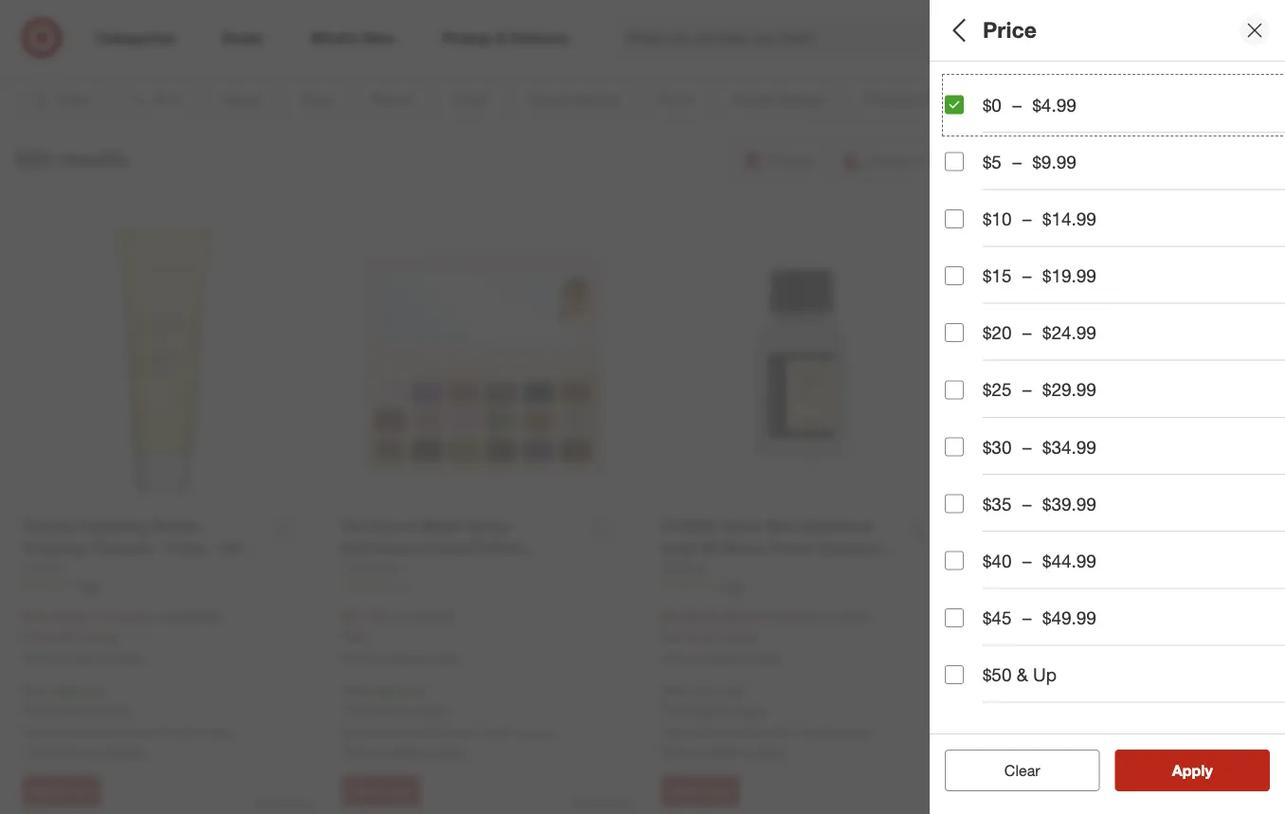 Task type: describe. For each thing, give the bounding box(es) containing it.
austin for $24.00
[[117, 725, 154, 742]]

price $0  –  $4.99
[[945, 406, 1014, 447]]

) inside the $5.95 ( $5.89 /fluid ounce ) reg $8.50 sale ends today when purchased online
[[808, 609, 812, 625]]

$45
[[983, 607, 1012, 629]]

beekman
[[1183, 232, 1239, 248]]

$50 & Up checkbox
[[945, 666, 964, 685]]

price for price $0  –  $4.99
[[945, 406, 990, 428]]

price dialog
[[930, 0, 1286, 815]]

sale inside $27.00 reg $54.00 sale when purchased online
[[342, 629, 368, 645]]

b
[[1280, 232, 1286, 248]]

$9.99
[[1033, 151, 1077, 173]]

clear for clear
[[1005, 761, 1041, 780]]

$0 inside price $0  –  $4.99
[[945, 431, 959, 447]]

$24.00
[[22, 607, 68, 626]]

see
[[1153, 761, 1180, 780]]

$35
[[983, 493, 1012, 515]]

apply. for the check nearby stores button corresponding to $27.00's exclusions apply. link
[[414, 702, 449, 719]]

health
[[945, 612, 1001, 634]]

color
[[945, 274, 992, 295]]

ends inside the $5.95 ( $5.89 /fluid ounce ) reg $8.50 sale ends today when purchased online
[[691, 629, 720, 645]]

free shipping * exclusions apply.
[[981, 683, 1088, 720]]

all filters dialog
[[930, 0, 1286, 815]]

blue;
[[1025, 298, 1055, 315]]

-
[[1022, 608, 1028, 627]]

exclusions for exclusions apply. link corresponding to the check nearby stores button associated with $24.00
[[27, 702, 90, 719]]

3 available from the left
[[686, 725, 738, 742]]

3 lamar from the left
[[836, 725, 873, 742]]

beverly
[[1007, 232, 1051, 248]]

free shipping * * exclusions apply. not available at austin south lamar check nearby stores for $27.00
[[342, 683, 554, 761]]

lamar for $27.00
[[517, 725, 554, 742]]

* inside free shipping * exclusions apply.
[[981, 703, 986, 720]]

1997
[[720, 579, 746, 594]]

rating
[[1001, 340, 1057, 362]]

( for $24.00
[[71, 609, 75, 625]]

check nearby stores button for $27.00
[[342, 743, 465, 762]]

$50 & up
[[983, 664, 1057, 686]]

584 results
[[15, 146, 128, 172]]

$29.99
[[1043, 379, 1097, 401]]

ounce
[[771, 609, 808, 625]]

advertisement region
[[74, 0, 1212, 45]]

anastasia
[[945, 232, 1003, 248]]

$8.50
[[838, 609, 871, 625]]

search
[[1033, 30, 1078, 49]]

3 not from the left
[[661, 725, 683, 742]]

guest rating 5 stars
[[945, 340, 1057, 381]]

clear all
[[995, 761, 1050, 780]]

benefit
[[945, 679, 1006, 700]]

lamar for $24.00
[[197, 725, 234, 742]]

gold;
[[1103, 298, 1132, 315]]

health facts
[[945, 612, 1052, 634]]

not for $24.00
[[22, 725, 44, 742]]

purchased inside $27.00 reg $54.00 sale when purchased online
[[375, 651, 429, 666]]

$35  –  $39.99 checkbox
[[945, 495, 964, 514]]

exclusions for exclusions apply. link associated with 3rd the check nearby stores button from left
[[666, 702, 729, 719]]

/fluid
[[738, 609, 768, 625]]

facts
[[1006, 612, 1052, 634]]

$0  –  $4.99
[[983, 94, 1077, 116]]

$4.99 inside price dialog
[[1033, 94, 1077, 116]]

see results button
[[1116, 750, 1271, 792]]

type
[[945, 148, 985, 169]]

3 check from the left
[[661, 744, 700, 761]]

check for $27.00
[[342, 744, 380, 761]]

$27.00 reg $54.00 sale when purchased online
[[342, 607, 462, 666]]

shade range button
[[945, 460, 1286, 526]]

brand anastasia beverly hills; beautyblender; beekman 1802; b
[[945, 207, 1286, 248]]

all filters
[[945, 17, 1037, 43]]

when inside the $5.95 ( $5.89 /fluid ounce ) reg $8.50 sale ends today when purchased online
[[661, 651, 691, 666]]

orange;
[[1205, 298, 1250, 315]]

form
[[1019, 546, 1063, 568]]

today inside the $5.95 ( $5.89 /fluid ounce ) reg $8.50 sale ends today when purchased online
[[724, 629, 757, 645]]

$15  –  $19.99 checkbox
[[945, 266, 964, 285]]

$24.99
[[1043, 322, 1097, 344]]

$5
[[983, 151, 1002, 173]]

austin for $27.00
[[437, 725, 474, 742]]

when inside $24.00 ( $5.71 /ounce ) reg $30.00 sale ends today when purchased online
[[22, 651, 52, 666]]

/ounce
[[107, 609, 149, 625]]

results for see results
[[1184, 761, 1233, 780]]

free for 3rd the check nearby stores button from left
[[661, 683, 688, 699]]

$3.50
[[981, 608, 1018, 627]]

gray;
[[1136, 298, 1165, 315]]

shipping for exclusions apply. link associated with 3rd the check nearby stores button from left
[[691, 683, 742, 699]]

brown;
[[1058, 298, 1099, 315]]

$40  –  $44.99 checkbox
[[945, 552, 964, 571]]

1997 link
[[661, 578, 943, 595]]

3 south from the left
[[797, 725, 832, 742]]

shipping inside free shipping * exclusions apply.
[[1011, 683, 1062, 700]]

purchased inside the $5.95 ( $5.89 /fluid ounce ) reg $8.50 sale ends today when purchased online
[[694, 651, 748, 666]]

9227
[[1040, 580, 1065, 594]]

$30  –  $34.99
[[983, 436, 1097, 458]]

price for price
[[983, 17, 1037, 43]]

) inside $24.00 ( $5.71 /ounce ) reg $30.00 sale ends today when purchased online
[[149, 609, 152, 625]]

$20
[[983, 322, 1012, 344]]

$15
[[983, 265, 1012, 287]]

( for $5.95
[[702, 609, 706, 625]]

at for $24.00
[[102, 725, 114, 742]]

sale inside the $5.95 ( $5.89 /fluid ounce ) reg $8.50 sale ends today when purchased online
[[661, 629, 687, 645]]

7
[[1254, 19, 1259, 31]]

apply
[[1173, 761, 1213, 780]]

$10  –  $14.99
[[983, 208, 1097, 230]]

ends inside $3.50 - $8.40 sale ends today
[[1011, 630, 1040, 646]]

What can we help you find? suggestions appear below search field
[[615, 17, 1046, 59]]

black;
[[986, 298, 1022, 315]]

up
[[1034, 664, 1057, 686]]

color beige; black; blue; brown; gold; gray; clear; orange; pink; 
[[945, 274, 1286, 315]]

online inside the $5.95 ( $5.89 /fluid ounce ) reg $8.50 sale ends today when purchased online
[[751, 651, 782, 666]]

health facts button
[[945, 593, 1286, 659]]

$0 inside price dialog
[[983, 94, 1002, 116]]

$5.95 ( $5.89 /fluid ounce ) reg $8.50 sale ends today when purchased online
[[661, 607, 871, 666]]

brand
[[945, 207, 997, 229]]

deals
[[945, 81, 994, 103]]

deals button
[[945, 62, 1286, 128]]

benefit button
[[945, 659, 1286, 725]]

$5  –  $9.99
[[983, 151, 1077, 173]]

product form
[[945, 546, 1063, 568]]



Task type: locate. For each thing, give the bounding box(es) containing it.
2 horizontal spatial south
[[797, 725, 832, 742]]

0 horizontal spatial free shipping * * exclusions apply. not available at austin south lamar check nearby stores
[[22, 683, 234, 761]]

2 horizontal spatial when
[[661, 651, 691, 666]]

2 austin from the left
[[437, 725, 474, 742]]

free down $27.00 reg $54.00 sale when purchased online
[[342, 683, 368, 699]]

apply button
[[1116, 750, 1271, 792]]

0 horizontal spatial today
[[85, 629, 118, 645]]

not
[[22, 725, 44, 742], [342, 725, 363, 742], [661, 725, 683, 742]]

$39.99
[[1043, 493, 1097, 515]]

check nearby stores button for $24.00
[[22, 743, 145, 762]]

stores for $27.00
[[428, 744, 465, 761]]

3 check nearby stores button from the left
[[661, 743, 784, 762]]

purchased inside $24.00 ( $5.71 /ounce ) reg $30.00 sale ends today when purchased online
[[55, 651, 109, 666]]

3 nearby from the left
[[703, 744, 744, 761]]

$25
[[983, 379, 1012, 401]]

$0 left $30
[[945, 431, 959, 447]]

2 nearby from the left
[[384, 744, 424, 761]]

3 austin from the left
[[757, 725, 794, 742]]

0 horizontal spatial sponsored
[[255, 797, 311, 811]]

$3.50 - $8.40 sale ends today
[[981, 608, 1077, 646]]

$35  –  $39.99
[[983, 493, 1097, 515]]

3 stores from the left
[[748, 744, 784, 761]]

( inside $24.00 ( $5.71 /ounce ) reg $30.00 sale ends today when purchased online
[[71, 609, 75, 625]]

1 vertical spatial price
[[945, 406, 990, 428]]

2 at from the left
[[422, 725, 433, 742]]

1 horizontal spatial austin
[[437, 725, 474, 742]]

reg inside $27.00 reg $54.00 sale when purchased online
[[391, 609, 410, 625]]

1 ) from the left
[[149, 609, 152, 625]]

type button
[[945, 128, 1286, 194]]

austin
[[117, 725, 154, 742], [437, 725, 474, 742], [757, 725, 794, 742]]

0 horizontal spatial check
[[22, 744, 61, 761]]

1 horizontal spatial today
[[724, 629, 757, 645]]

1 stores from the left
[[109, 744, 145, 761]]

1 horizontal spatial not
[[342, 725, 363, 742]]

1 austin from the left
[[117, 725, 154, 742]]

$10
[[983, 208, 1012, 230]]

exclusions inside free shipping * exclusions apply.
[[986, 703, 1049, 720]]

2 ( from the left
[[702, 609, 706, 625]]

1 reg from the left
[[156, 609, 175, 625]]

2 horizontal spatial purchased
[[694, 651, 748, 666]]

1 horizontal spatial stores
[[428, 744, 465, 761]]

1 horizontal spatial purchased
[[375, 651, 429, 666]]

exclusions apply. link down $27.00 reg $54.00 sale when purchased online
[[347, 702, 449, 719]]

apply. inside free shipping * exclusions apply.
[[1053, 703, 1088, 720]]

all
[[945, 17, 972, 43]]

exclusions apply. link down the up
[[986, 703, 1088, 720]]

all
[[1036, 761, 1050, 780]]

reg down '6'
[[391, 609, 410, 625]]

1 horizontal spatial ends
[[691, 629, 720, 645]]

2 horizontal spatial austin
[[757, 725, 794, 742]]

1 south from the left
[[158, 725, 193, 742]]

stores for $24.00
[[109, 744, 145, 761]]

1 not from the left
[[22, 725, 44, 742]]

today inside $24.00 ( $5.71 /ounce ) reg $30.00 sale ends today when purchased online
[[85, 629, 118, 645]]

$34.99
[[1043, 436, 1097, 458]]

nearby for $24.00
[[64, 744, 105, 761]]

0 horizontal spatial south
[[158, 725, 193, 742]]

$5.71
[[75, 609, 107, 625]]

free left &
[[981, 683, 1007, 700]]

1 horizontal spatial lamar
[[517, 725, 554, 742]]

1 horizontal spatial online
[[432, 651, 462, 666]]

reg inside $24.00 ( $5.71 /ounce ) reg $30.00 sale ends today when purchased online
[[156, 609, 175, 625]]

0 horizontal spatial stores
[[109, 744, 145, 761]]

stores
[[109, 744, 145, 761], [428, 744, 465, 761], [748, 744, 784, 761]]

reg down 865 link
[[156, 609, 175, 625]]

$30.00
[[179, 609, 219, 625]]

2 ) from the left
[[808, 609, 812, 625]]

purchased down $54.00
[[375, 651, 429, 666]]

$5  –  $9.99 checkbox
[[945, 152, 964, 171]]

sale down $5.95
[[661, 629, 687, 645]]

sponsored
[[255, 797, 311, 811], [574, 797, 631, 811]]

1 sponsored from the left
[[255, 797, 311, 811]]

0 horizontal spatial purchased
[[55, 651, 109, 666]]

0 horizontal spatial not
[[22, 725, 44, 742]]

ends down -
[[1011, 630, 1040, 646]]

( right $5.95
[[702, 609, 706, 625]]

1 nearby from the left
[[64, 744, 105, 761]]

today down $5.71
[[85, 629, 118, 645]]

0 vertical spatial $0
[[983, 94, 1002, 116]]

not for $27.00
[[342, 725, 363, 742]]

1 clear from the left
[[995, 761, 1031, 780]]

$30  –  $34.99 checkbox
[[945, 438, 964, 456]]

0 horizontal spatial $4.99
[[982, 431, 1014, 447]]

beautyblender;
[[1087, 232, 1179, 248]]

$10  –  $14.99 checkbox
[[945, 209, 964, 228]]

$4.99
[[1033, 94, 1077, 116], [982, 431, 1014, 447]]

0 vertical spatial results
[[58, 146, 128, 172]]

see results
[[1153, 761, 1233, 780]]

1 available from the left
[[47, 725, 99, 742]]

results
[[58, 146, 128, 172], [1184, 761, 1233, 780]]

results for 584 results
[[58, 146, 128, 172]]

filters
[[978, 17, 1037, 43]]

( inside the $5.95 ( $5.89 /fluid ounce ) reg $8.50 sale ends today when purchased online
[[702, 609, 706, 625]]

check nearby stores button
[[22, 743, 145, 762], [342, 743, 465, 762], [661, 743, 784, 762]]

when down $5.95
[[661, 651, 691, 666]]

guest
[[945, 340, 996, 362]]

free for the check nearby stores button associated with $24.00
[[22, 683, 49, 699]]

2 horizontal spatial free shipping * * exclusions apply. not available at austin south lamar check nearby stores
[[661, 683, 873, 761]]

check
[[22, 744, 61, 761], [342, 744, 380, 761], [661, 744, 700, 761]]

online down /ounce
[[112, 651, 143, 666]]

$54.00
[[414, 609, 454, 625]]

exclusions apply. link for 3rd the check nearby stores button from left
[[666, 702, 769, 719]]

south for $24.00
[[158, 725, 193, 742]]

free shipping * * exclusions apply. not available at austin south lamar check nearby stores for $24.00
[[22, 683, 234, 761]]

exclusions apply. link for the check nearby stores button associated with $24.00
[[27, 702, 130, 719]]

$4.99 up the $9.99
[[1033, 94, 1077, 116]]

0 horizontal spatial ends
[[52, 629, 81, 645]]

exclusions apply. link down the $5.95 ( $5.89 /fluid ounce ) reg $8.50 sale ends today when purchased online
[[666, 702, 769, 719]]

$20  –  $24.99
[[983, 322, 1097, 344]]

0 horizontal spatial )
[[149, 609, 152, 625]]

results right 584
[[58, 146, 128, 172]]

$15  –  $19.99
[[983, 265, 1097, 287]]

price inside price $0  –  $4.99
[[945, 406, 990, 428]]

1 horizontal spatial sponsored
[[574, 797, 631, 811]]

1 free shipping * * exclusions apply. not available at austin south lamar check nearby stores from the left
[[22, 683, 234, 761]]

0 horizontal spatial when
[[22, 651, 52, 666]]

search button
[[1033, 17, 1078, 63]]

0 horizontal spatial reg
[[156, 609, 175, 625]]

sale down $24.00
[[22, 629, 48, 645]]

$44.99
[[1043, 550, 1097, 572]]

9227 link
[[981, 579, 1264, 596]]

3 purchased from the left
[[694, 651, 748, 666]]

today
[[85, 629, 118, 645], [724, 629, 757, 645], [1044, 630, 1077, 646]]

apply. for exclusions apply. link corresponding to the check nearby stores button associated with $24.00
[[94, 702, 130, 719]]

0 horizontal spatial nearby
[[64, 744, 105, 761]]

$14.99
[[1043, 208, 1097, 230]]

$4.99 inside price $0  –  $4.99
[[982, 431, 1014, 447]]

0 horizontal spatial available
[[47, 725, 99, 742]]

1 when from the left
[[22, 651, 52, 666]]

clear for clear all
[[995, 761, 1031, 780]]

apply. down the $5.95 ( $5.89 /fluid ounce ) reg $8.50 sale ends today when purchased online
[[733, 702, 769, 719]]

6
[[401, 579, 407, 594]]

ends down $24.00
[[52, 629, 81, 645]]

online down $54.00
[[432, 651, 462, 666]]

1 vertical spatial $4.99
[[982, 431, 1014, 447]]

0 vertical spatial $4.99
[[1033, 94, 1077, 116]]

2 horizontal spatial nearby
[[703, 744, 744, 761]]

when inside $27.00 reg $54.00 sale when purchased online
[[342, 651, 371, 666]]

( right $24.00
[[71, 609, 75, 625]]

online down /fluid in the right bottom of the page
[[751, 651, 782, 666]]

0 horizontal spatial results
[[58, 146, 128, 172]]

3 free shipping * * exclusions apply. not available at austin south lamar check nearby stores from the left
[[661, 683, 873, 761]]

2 online from the left
[[432, 651, 462, 666]]

purchased down $5.71
[[55, 651, 109, 666]]

$40
[[983, 550, 1012, 572]]

0 horizontal spatial austin
[[117, 725, 154, 742]]

shade
[[945, 479, 999, 501]]

2 horizontal spatial check
[[661, 744, 700, 761]]

1 online from the left
[[112, 651, 143, 666]]

2 horizontal spatial reg
[[815, 609, 835, 625]]

2 lamar from the left
[[517, 725, 554, 742]]

shade range
[[945, 479, 1060, 501]]

clear inside "button"
[[1005, 761, 1041, 780]]

2 horizontal spatial at
[[742, 725, 753, 742]]

clear down free shipping * exclusions apply.
[[1005, 761, 1041, 780]]

2 not from the left
[[342, 725, 363, 742]]

0 horizontal spatial check nearby stores button
[[22, 743, 145, 762]]

south for $27.00
[[478, 725, 513, 742]]

3 reg from the left
[[815, 609, 835, 625]]

1 horizontal spatial )
[[808, 609, 812, 625]]

sponsored for $24.00
[[255, 797, 311, 811]]

today down /fluid in the right bottom of the page
[[724, 629, 757, 645]]

at for $27.00
[[422, 725, 433, 742]]

1 horizontal spatial (
[[702, 609, 706, 625]]

1 vertical spatial $0
[[945, 431, 959, 447]]

) down 1997 link
[[808, 609, 812, 625]]

hills;
[[1055, 232, 1083, 248]]

exclusions for the check nearby stores button corresponding to $27.00's exclusions apply. link
[[347, 702, 410, 719]]

) down 865 link
[[149, 609, 152, 625]]

0 horizontal spatial (
[[71, 609, 75, 625]]

apply.
[[94, 702, 130, 719], [414, 702, 449, 719], [733, 702, 769, 719], [1053, 703, 1088, 720]]

online
[[112, 651, 143, 666], [432, 651, 462, 666], [751, 651, 782, 666]]

2 horizontal spatial today
[[1044, 630, 1077, 646]]

apply. down the up
[[1053, 703, 1088, 720]]

0 horizontal spatial at
[[102, 725, 114, 742]]

584
[[15, 146, 52, 172]]

2 horizontal spatial check nearby stores button
[[661, 743, 784, 762]]

exclusions apply. link for the check nearby stores button corresponding to $27.00
[[347, 702, 449, 719]]

stars
[[956, 364, 985, 381]]

free inside free shipping * exclusions apply.
[[981, 683, 1007, 700]]

free down $24.00
[[22, 683, 49, 699]]

online inside $27.00 reg $54.00 sale when purchased online
[[432, 651, 462, 666]]

5
[[945, 364, 953, 381]]

available for $27.00
[[367, 725, 418, 742]]

results inside button
[[1184, 761, 1233, 780]]

0 horizontal spatial $0
[[945, 431, 959, 447]]

)
[[149, 609, 152, 625], [808, 609, 812, 625]]

range
[[1004, 479, 1060, 501]]

today inside $3.50 - $8.40 sale ends today
[[1044, 630, 1077, 646]]

1 check nearby stores button from the left
[[22, 743, 145, 762]]

shipping for the check nearby stores button corresponding to $27.00's exclusions apply. link
[[372, 683, 423, 699]]

2 available from the left
[[367, 725, 418, 742]]

$4.99 right $30  –  $34.99 "option"
[[982, 431, 1014, 447]]

2 clear from the left
[[1005, 761, 1041, 780]]

2 horizontal spatial lamar
[[836, 725, 873, 742]]

clear button
[[945, 750, 1100, 792]]

1 vertical spatial results
[[1184, 761, 1233, 780]]

2 when from the left
[[342, 651, 371, 666]]

ends inside $24.00 ( $5.71 /ounce ) reg $30.00 sale ends today when purchased online
[[52, 629, 81, 645]]

1 check from the left
[[22, 744, 61, 761]]

&
[[1017, 664, 1029, 686]]

purchased down '$5.89'
[[694, 651, 748, 666]]

1 horizontal spatial check
[[342, 744, 380, 761]]

check for $24.00
[[22, 744, 61, 761]]

1 at from the left
[[102, 725, 114, 742]]

clear left all
[[995, 761, 1031, 780]]

865 link
[[22, 578, 304, 595]]

2 horizontal spatial not
[[661, 725, 683, 742]]

$27.00
[[342, 607, 387, 626]]

1 horizontal spatial nearby
[[384, 744, 424, 761]]

free
[[22, 683, 49, 699], [342, 683, 368, 699], [661, 683, 688, 699], [981, 683, 1007, 700]]

online inside $24.00 ( $5.71 /ounce ) reg $30.00 sale ends today when purchased online
[[112, 651, 143, 666]]

1 horizontal spatial free shipping * * exclusions apply. not available at austin south lamar check nearby stores
[[342, 683, 554, 761]]

6 link
[[342, 578, 623, 595]]

when down $27.00
[[342, 651, 371, 666]]

reg left '$8.50'
[[815, 609, 835, 625]]

1 horizontal spatial $4.99
[[1033, 94, 1077, 116]]

$5.95
[[661, 607, 698, 626]]

clear;
[[1169, 298, 1201, 315]]

0 horizontal spatial online
[[112, 651, 143, 666]]

apply. down $27.00 reg $54.00 sale when purchased online
[[414, 702, 449, 719]]

2 check nearby stores button from the left
[[342, 743, 465, 762]]

1 ( from the left
[[71, 609, 75, 625]]

sale down $45
[[981, 630, 1007, 646]]

results right see at the bottom right of page
[[1184, 761, 1233, 780]]

1 horizontal spatial results
[[1184, 761, 1233, 780]]

purchased
[[55, 651, 109, 666], [375, 651, 429, 666], [694, 651, 748, 666]]

1 purchased from the left
[[55, 651, 109, 666]]

1 lamar from the left
[[197, 725, 234, 742]]

price right 'all'
[[983, 17, 1037, 43]]

1 horizontal spatial south
[[478, 725, 513, 742]]

sponsored for $27.00
[[574, 797, 631, 811]]

clear all button
[[945, 750, 1100, 792]]

$20  –  $24.99 checkbox
[[945, 323, 964, 342]]

reg inside the $5.95 ( $5.89 /fluid ounce ) reg $8.50 sale ends today when purchased online
[[815, 609, 835, 625]]

available
[[47, 725, 99, 742], [367, 725, 418, 742], [686, 725, 738, 742]]

1 horizontal spatial check nearby stores button
[[342, 743, 465, 762]]

$45  –  $49.99
[[983, 607, 1097, 629]]

1 horizontal spatial when
[[342, 651, 371, 666]]

when down $24.00
[[22, 651, 52, 666]]

1 horizontal spatial $0
[[983, 94, 1002, 116]]

exclusions apply. link down $24.00 ( $5.71 /ounce ) reg $30.00 sale ends today when purchased online
[[27, 702, 130, 719]]

2 horizontal spatial available
[[686, 725, 738, 742]]

2 reg from the left
[[391, 609, 410, 625]]

price inside dialog
[[983, 17, 1037, 43]]

0 vertical spatial price
[[983, 17, 1037, 43]]

$25  –  $29.99 checkbox
[[945, 381, 964, 399]]

2 purchased from the left
[[375, 651, 429, 666]]

today down $49.99
[[1044, 630, 1077, 646]]

7 link
[[1225, 17, 1267, 59]]

$0  –  $4.99 checkbox
[[945, 95, 964, 114]]

available for $24.00
[[47, 725, 99, 742]]

free for the check nearby stores button corresponding to $27.00
[[342, 683, 368, 699]]

free down $5.95
[[661, 683, 688, 699]]

sale inside $3.50 - $8.40 sale ends today
[[981, 630, 1007, 646]]

sale inside $24.00 ( $5.71 /ounce ) reg $30.00 sale ends today when purchased online
[[22, 629, 48, 645]]

1 horizontal spatial available
[[367, 725, 418, 742]]

$45  –  $49.99 checkbox
[[945, 609, 964, 628]]

2 check from the left
[[342, 744, 380, 761]]

3 when from the left
[[661, 651, 691, 666]]

$8.40
[[1032, 608, 1069, 627]]

$0 right $0  –  $4.99 option
[[983, 94, 1002, 116]]

apply. down $24.00 ( $5.71 /ounce ) reg $30.00 sale ends today when purchased online
[[94, 702, 130, 719]]

apply. for exclusions apply. link associated with 3rd the check nearby stores button from left
[[733, 702, 769, 719]]

sale down $27.00
[[342, 629, 368, 645]]

reg
[[156, 609, 175, 625], [391, 609, 410, 625], [815, 609, 835, 625]]

ends down '$5.89'
[[691, 629, 720, 645]]

$40  –  $44.99
[[983, 550, 1097, 572]]

$49.99
[[1043, 607, 1097, 629]]

price down $25  –  $29.99 option
[[945, 406, 990, 428]]

2 free shipping * * exclusions apply. not available at austin south lamar check nearby stores from the left
[[342, 683, 554, 761]]

2 horizontal spatial stores
[[748, 744, 784, 761]]

1 horizontal spatial reg
[[391, 609, 410, 625]]

1 horizontal spatial at
[[422, 725, 433, 742]]

clear inside button
[[995, 761, 1031, 780]]

3 at from the left
[[742, 725, 753, 742]]

price
[[983, 17, 1037, 43], [945, 406, 990, 428]]

$5.89
[[706, 609, 738, 625]]

shipping for exclusions apply. link corresponding to the check nearby stores button associated with $24.00
[[52, 683, 103, 699]]

2 horizontal spatial online
[[751, 651, 782, 666]]

2 sponsored from the left
[[574, 797, 631, 811]]

product
[[945, 546, 1014, 568]]

$30
[[983, 436, 1012, 458]]

0 horizontal spatial lamar
[[197, 725, 234, 742]]

$24.00 ( $5.71 /ounce ) reg $30.00 sale ends today when purchased online
[[22, 607, 219, 666]]

nearby for $27.00
[[384, 744, 424, 761]]

865
[[81, 579, 100, 594]]

$50
[[983, 664, 1012, 686]]

$25  –  $29.99
[[983, 379, 1097, 401]]

2 horizontal spatial ends
[[1011, 630, 1040, 646]]

2 stores from the left
[[428, 744, 465, 761]]

3 online from the left
[[751, 651, 782, 666]]

2 south from the left
[[478, 725, 513, 742]]



Task type: vqa. For each thing, say whether or not it's contained in the screenshot.
Ends in $3.50 - $8.40 Sale Ends today
yes



